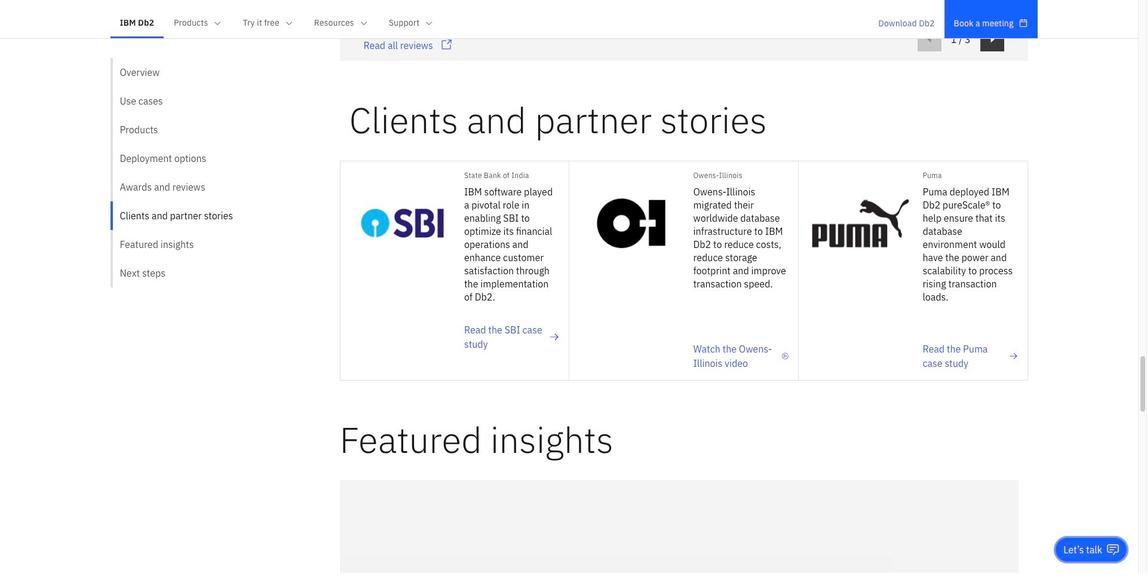 Task type: describe. For each thing, give the bounding box(es) containing it.
let's talk element
[[1064, 543, 1102, 556]]



